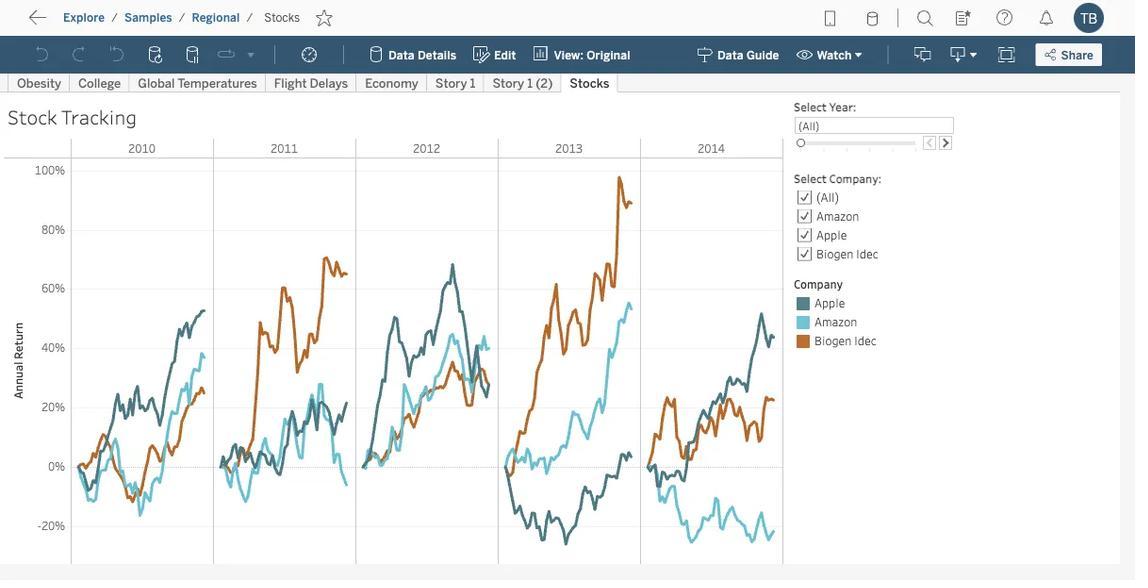 Task type: vqa. For each thing, say whether or not it's contained in the screenshot.
"Top-Level Projects"
no



Task type: describe. For each thing, give the bounding box(es) containing it.
samples link
[[124, 10, 173, 25]]

explore
[[63, 11, 105, 25]]

skip
[[49, 14, 81, 32]]

explore / samples / regional /
[[63, 11, 253, 25]]

3 / from the left
[[247, 11, 253, 25]]

to
[[85, 14, 100, 32]]

skip to content
[[49, 14, 162, 32]]

regional link
[[191, 10, 241, 25]]

stocks
[[264, 11, 300, 25]]

regional
[[192, 11, 240, 25]]



Task type: locate. For each thing, give the bounding box(es) containing it.
explore link
[[62, 10, 106, 25]]

content
[[104, 14, 162, 32]]

1 horizontal spatial /
[[179, 11, 185, 25]]

/ right to
[[111, 11, 118, 25]]

/ right samples
[[179, 11, 185, 25]]

skip to content link
[[45, 11, 192, 36]]

/ left stocks
[[247, 11, 253, 25]]

2 / from the left
[[179, 11, 185, 25]]

2 horizontal spatial /
[[247, 11, 253, 25]]

samples
[[124, 11, 172, 25]]

/
[[111, 11, 118, 25], [179, 11, 185, 25], [247, 11, 253, 25]]

stocks element
[[259, 11, 306, 25]]

0 horizontal spatial /
[[111, 11, 118, 25]]

1 / from the left
[[111, 11, 118, 25]]



